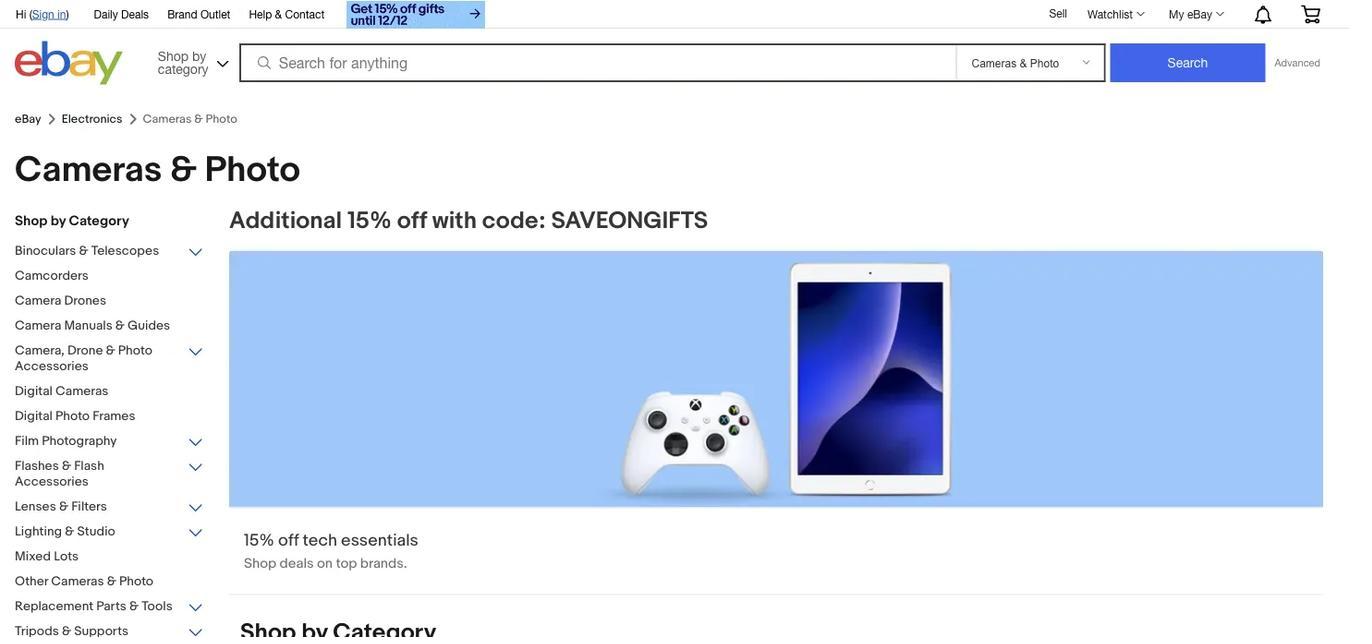 Task type: describe. For each thing, give the bounding box(es) containing it.
get an extra 15% off image
[[347, 1, 485, 29]]

camera,
[[15, 343, 65, 359]]

)
[[66, 7, 69, 20]]

additional 15% off with code: saveongifts main content
[[218, 207, 1335, 638]]

code:
[[482, 207, 546, 236]]

ebay link
[[15, 112, 41, 126]]

photo down guides on the left of the page
[[118, 343, 152, 359]]

by for category
[[192, 48, 206, 63]]

binoculars
[[15, 244, 76, 259]]

shop for shop by category
[[158, 48, 189, 63]]

brand outlet
[[167, 7, 230, 20]]

off inside 15% off tech essentials shop deals on top brands.
[[278, 531, 299, 552]]

daily deals
[[94, 7, 149, 20]]

account navigation
[[6, 0, 1335, 31]]

camera drones link
[[15, 293, 204, 311]]

my ebay
[[1169, 7, 1213, 20]]

1 horizontal spatial off
[[397, 207, 427, 236]]

additional
[[229, 207, 342, 236]]

shop by category banner
[[6, 0, 1335, 90]]

frames
[[93, 409, 135, 425]]

advanced
[[1275, 57, 1321, 69]]

with
[[432, 207, 477, 236]]

ebay inside 'account' navigation
[[1187, 7, 1213, 20]]

shop by category button
[[150, 41, 233, 81]]

daily
[[94, 7, 118, 20]]

& inside "link"
[[275, 7, 282, 20]]

parts
[[96, 599, 126, 615]]

hi ( sign in )
[[16, 7, 69, 20]]

additional 15% off with code: saveongifts
[[229, 207, 708, 236]]

binoculars & telescopes button
[[15, 244, 204, 261]]

telescopes
[[91, 244, 159, 259]]

sign in link
[[32, 7, 66, 20]]

tech
[[303, 531, 337, 552]]

(
[[29, 7, 32, 20]]

lighting
[[15, 524, 62, 540]]

shop for shop by category
[[15, 213, 47, 230]]

cameras & photo
[[15, 149, 300, 192]]

2 digital from the top
[[15, 409, 53, 425]]

15% off tech essentials shop deals on top brands.
[[244, 531, 418, 573]]

photo up tools
[[119, 574, 153, 590]]

Search for anything text field
[[242, 45, 952, 80]]

studio
[[77, 524, 115, 540]]

photo up additional
[[205, 149, 300, 192]]

1 vertical spatial cameras
[[55, 384, 108, 400]]

1 digital from the top
[[15, 384, 53, 400]]

film photography button
[[15, 434, 204, 451]]

electronics link
[[62, 112, 122, 126]]

shop by category
[[158, 48, 208, 76]]

brand
[[167, 7, 197, 20]]

0 vertical spatial cameras
[[15, 149, 162, 192]]

shop by category
[[15, 213, 129, 230]]



Task type: vqa. For each thing, say whether or not it's contained in the screenshot.
Save
no



Task type: locate. For each thing, give the bounding box(es) containing it.
1 vertical spatial camera
[[15, 318, 61, 334]]

help & contact link
[[249, 5, 325, 25]]

brand outlet link
[[167, 5, 230, 25]]

&
[[275, 7, 282, 20], [170, 149, 197, 192], [79, 244, 88, 259], [115, 318, 125, 334], [106, 343, 115, 359], [62, 459, 71, 475], [59, 500, 68, 515], [65, 524, 74, 540], [107, 574, 116, 590], [129, 599, 139, 615]]

flashes
[[15, 459, 59, 475]]

2 horizontal spatial shop
[[244, 556, 277, 573]]

none submit inside shop by category banner
[[1110, 43, 1266, 82]]

lenses & filters button
[[15, 500, 204, 517]]

filters
[[71, 500, 107, 515]]

0 vertical spatial 15%
[[347, 207, 392, 236]]

camcorders link
[[15, 268, 204, 286]]

2 accessories from the top
[[15, 475, 89, 490]]

electronics
[[62, 112, 122, 126]]

guides
[[128, 318, 170, 334]]

advanced link
[[1266, 44, 1330, 81]]

0 vertical spatial off
[[397, 207, 427, 236]]

0 horizontal spatial ebay
[[15, 112, 41, 126]]

binoculars & telescopes camcorders camera drones camera manuals & guides camera, drone & photo accessories digital cameras digital photo frames film photography flashes & flash accessories lenses & filters lighting & studio mixed lots other cameras & photo replacement parts & tools
[[15, 244, 173, 615]]

my
[[1169, 7, 1184, 20]]

other
[[15, 574, 48, 590]]

0 vertical spatial shop
[[158, 48, 189, 63]]

sell
[[1049, 7, 1067, 20]]

accessories
[[15, 359, 89, 375], [15, 475, 89, 490]]

top
[[336, 556, 357, 573]]

accessories down manuals on the left of page
[[15, 359, 89, 375]]

shop up the binoculars
[[15, 213, 47, 230]]

1 vertical spatial by
[[50, 213, 66, 230]]

camera
[[15, 293, 61, 309], [15, 318, 61, 334]]

watchlist link
[[1078, 3, 1154, 25]]

0 vertical spatial accessories
[[15, 359, 89, 375]]

help
[[249, 7, 272, 20]]

digital photo frames link
[[15, 409, 204, 427]]

2 camera from the top
[[15, 318, 61, 334]]

ebay
[[1187, 7, 1213, 20], [15, 112, 41, 126]]

0 vertical spatial camera
[[15, 293, 61, 309]]

1 vertical spatial accessories
[[15, 475, 89, 490]]

cameras down electronics
[[15, 149, 162, 192]]

cameras up digital photo frames link
[[55, 384, 108, 400]]

None text field
[[229, 251, 1323, 595]]

None submit
[[1110, 43, 1266, 82]]

off left with
[[397, 207, 427, 236]]

deals
[[121, 7, 149, 20]]

saveongifts
[[551, 207, 708, 236]]

contact
[[285, 7, 325, 20]]

camera, drone & photo accessories button
[[15, 343, 204, 377]]

15%
[[347, 207, 392, 236], [244, 531, 274, 552]]

none text field containing 15% off tech essentials
[[229, 251, 1323, 595]]

lenses
[[15, 500, 56, 515]]

ebay right my
[[1187, 7, 1213, 20]]

accessories up lenses
[[15, 475, 89, 490]]

outlet
[[200, 7, 230, 20]]

none text field inside additional 15% off with code: saveongifts main content
[[229, 251, 1323, 595]]

0 horizontal spatial off
[[278, 531, 299, 552]]

0 horizontal spatial by
[[50, 213, 66, 230]]

essentials
[[341, 531, 418, 552]]

mixed lots link
[[15, 549, 204, 567]]

ebay left electronics
[[15, 112, 41, 126]]

1 accessories from the top
[[15, 359, 89, 375]]

in
[[57, 7, 66, 20]]

my ebay link
[[1159, 3, 1233, 25]]

shop inside 15% off tech essentials shop deals on top brands.
[[244, 556, 277, 573]]

digital
[[15, 384, 53, 400], [15, 409, 53, 425]]

shop
[[158, 48, 189, 63], [15, 213, 47, 230], [244, 556, 277, 573]]

by
[[192, 48, 206, 63], [50, 213, 66, 230]]

15% left tech
[[244, 531, 274, 552]]

by down brand outlet link
[[192, 48, 206, 63]]

mixed
[[15, 549, 51, 565]]

deals
[[280, 556, 314, 573]]

camera up camera,
[[15, 318, 61, 334]]

daily deals link
[[94, 5, 149, 25]]

15% inside 15% off tech essentials shop deals on top brands.
[[244, 531, 274, 552]]

0 horizontal spatial shop
[[15, 213, 47, 230]]

1 vertical spatial ebay
[[15, 112, 41, 126]]

1 horizontal spatial by
[[192, 48, 206, 63]]

0 vertical spatial digital
[[15, 384, 53, 400]]

photo
[[205, 149, 300, 192], [118, 343, 152, 359], [55, 409, 90, 425], [119, 574, 153, 590]]

1 horizontal spatial 15%
[[347, 207, 392, 236]]

by for category
[[50, 213, 66, 230]]

1 horizontal spatial ebay
[[1187, 7, 1213, 20]]

watchlist
[[1088, 7, 1133, 20]]

2 vertical spatial shop
[[244, 556, 277, 573]]

replacement
[[15, 599, 93, 615]]

shop down brand
[[158, 48, 189, 63]]

digital up film
[[15, 409, 53, 425]]

digital down camera,
[[15, 384, 53, 400]]

off
[[397, 207, 427, 236], [278, 531, 299, 552]]

brands.
[[360, 556, 407, 573]]

hi
[[16, 7, 26, 20]]

replacement parts & tools button
[[15, 599, 204, 617]]

0 horizontal spatial 15%
[[244, 531, 274, 552]]

film
[[15, 434, 39, 450]]

1 vertical spatial shop
[[15, 213, 47, 230]]

0 vertical spatial ebay
[[1187, 7, 1213, 20]]

manuals
[[64, 318, 112, 334]]

on
[[317, 556, 333, 573]]

shop left deals at the left bottom of the page
[[244, 556, 277, 573]]

15% right additional
[[347, 207, 392, 236]]

your shopping cart image
[[1300, 5, 1322, 23]]

flash
[[74, 459, 104, 475]]

0 vertical spatial by
[[192, 48, 206, 63]]

1 horizontal spatial shop
[[158, 48, 189, 63]]

sell link
[[1041, 7, 1076, 20]]

shop inside shop by category
[[158, 48, 189, 63]]

drone
[[67, 343, 103, 359]]

camera manuals & guides link
[[15, 318, 204, 336]]

1 camera from the top
[[15, 293, 61, 309]]

photography
[[42, 434, 117, 450]]

help & contact
[[249, 7, 325, 20]]

cameras down lots
[[51, 574, 104, 590]]

digital cameras link
[[15, 384, 204, 402]]

tools
[[142, 599, 173, 615]]

camera down camcorders
[[15, 293, 61, 309]]

flashes & flash accessories button
[[15, 459, 204, 492]]

1 vertical spatial digital
[[15, 409, 53, 425]]

off up deals at the left bottom of the page
[[278, 531, 299, 552]]

2 vertical spatial cameras
[[51, 574, 104, 590]]

cameras
[[15, 149, 162, 192], [55, 384, 108, 400], [51, 574, 104, 590]]

photo up photography
[[55, 409, 90, 425]]

1 vertical spatial off
[[278, 531, 299, 552]]

1 vertical spatial 15%
[[244, 531, 274, 552]]

by inside shop by category
[[192, 48, 206, 63]]

by up the binoculars
[[50, 213, 66, 230]]

camcorders
[[15, 268, 89, 284]]

category
[[158, 61, 208, 76]]

lighting & studio button
[[15, 524, 204, 542]]

category
[[69, 213, 129, 230]]

sign
[[32, 7, 54, 20]]

drones
[[64, 293, 106, 309]]

other cameras & photo link
[[15, 574, 204, 592]]

lots
[[54, 549, 79, 565]]



